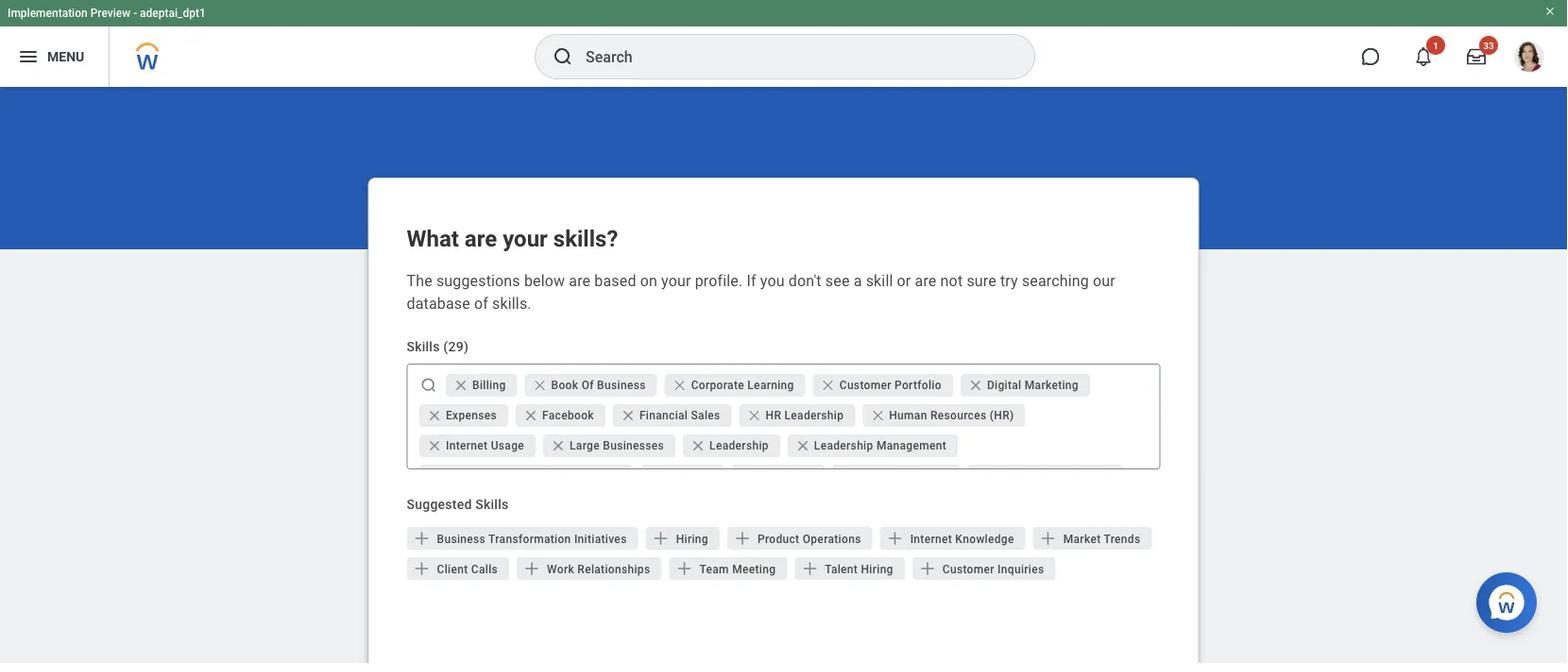 Task type: locate. For each thing, give the bounding box(es) containing it.
management
[[876, 439, 946, 452]]

your inside the suggestions below are based on your profile. if you don't see a skill or are not sure try searching our database of skills.
[[661, 272, 691, 290]]

plus image left market
[[1039, 529, 1058, 548]]

1 horizontal spatial customer
[[942, 563, 994, 576]]

product
[[757, 533, 799, 546]]

customer inside "button"
[[839, 379, 891, 392]]

1 vertical spatial customer
[[942, 563, 994, 576]]

business up client calls button on the bottom of the page
[[437, 533, 486, 546]]

searching
[[1022, 272, 1089, 290]]

(hr)
[[989, 409, 1014, 422]]

remove image inside human resources (hr) button
[[870, 408, 885, 423]]

1 vertical spatial hiring
[[861, 563, 893, 576]]

0 horizontal spatial plus image
[[412, 529, 431, 548]]

customer inquiries
[[942, 563, 1044, 576]]

1 vertical spatial skills
[[475, 496, 509, 512]]

plus image right initiatives
[[651, 529, 670, 548]]

business transformation initiatives button
[[407, 527, 638, 550]]

plus image inside internet knowledge button
[[886, 529, 905, 548]]

search image
[[552, 45, 574, 68], [419, 376, 438, 395]]

skills up business transformation initiatives button
[[475, 496, 509, 512]]

plus image up team meeting
[[733, 529, 752, 548]]

plus image down internet knowledge button
[[918, 559, 937, 578]]

remove image inside book of business 'button'
[[532, 378, 547, 393]]

1 vertical spatial search image
[[419, 376, 438, 395]]

remove image
[[532, 378, 551, 393], [672, 378, 687, 393], [820, 378, 839, 393], [820, 378, 835, 393], [968, 378, 986, 393], [523, 408, 542, 423], [523, 408, 538, 423], [620, 408, 639, 423], [870, 408, 885, 423], [550, 438, 569, 453], [550, 438, 565, 453], [690, 438, 705, 453], [795, 438, 814, 453]]

hiring right talent
[[861, 563, 893, 576]]

human resources (hr)
[[889, 409, 1014, 422]]

1 button
[[1403, 36, 1445, 77]]

plus image left work
[[522, 559, 541, 578]]

2 horizontal spatial plus image
[[1039, 529, 1058, 548]]

implementation preview -   adeptai_dpt1
[[8, 7, 206, 20]]

plus image down product operations
[[800, 559, 819, 578]]

are up suggestions
[[465, 225, 497, 252]]

business inside 'button'
[[597, 379, 645, 392]]

or
[[897, 272, 911, 290]]

of
[[474, 294, 488, 312]]

plus image left team
[[675, 559, 694, 578]]

1 vertical spatial business
[[437, 533, 486, 546]]

remove image for remove image inside the the financial sales button
[[620, 408, 635, 423]]

are right or
[[915, 272, 937, 290]]

0 horizontal spatial are
[[465, 225, 497, 252]]

remove image
[[453, 378, 472, 393], [453, 378, 468, 393], [532, 378, 547, 393], [672, 378, 691, 393], [968, 378, 983, 393], [426, 408, 445, 423], [426, 408, 442, 423], [620, 408, 635, 423], [746, 408, 765, 423], [746, 408, 761, 423], [870, 408, 889, 423], [426, 438, 445, 453], [426, 438, 442, 453], [690, 438, 709, 453], [795, 438, 810, 453]]

preview
[[90, 7, 131, 20]]

plus image left client
[[412, 559, 431, 578]]

remove image inside leadership management button
[[795, 438, 810, 453]]

0 vertical spatial skills
[[407, 339, 440, 354]]

1 vertical spatial your
[[661, 272, 691, 290]]

portfolio
[[894, 379, 941, 392]]

1 vertical spatial internet
[[910, 533, 952, 546]]

close environment banner image
[[1544, 6, 1556, 17]]

menu banner
[[0, 0, 1567, 87]]

plus image down suggested
[[412, 529, 431, 548]]

learning
[[747, 379, 794, 392]]

hiring button
[[646, 527, 720, 550]]

skill
[[866, 272, 893, 290]]

if
[[747, 272, 756, 290]]

you
[[760, 272, 785, 290]]

suggested skills
[[407, 496, 509, 512]]

0 vertical spatial search image
[[552, 45, 574, 68]]

team
[[699, 563, 729, 576]]

0 horizontal spatial internet
[[445, 439, 487, 452]]

customer for customer portfolio
[[839, 379, 891, 392]]

profile logan mcneil image
[[1514, 42, 1544, 76]]

your up below
[[503, 225, 548, 252]]

1 horizontal spatial skills
[[475, 496, 509, 512]]

0 horizontal spatial business
[[437, 533, 486, 546]]

plus image for work relationships
[[522, 559, 541, 578]]

1
[[1433, 40, 1438, 51]]

inbox large image
[[1467, 47, 1486, 66]]

plus image inside customer inquiries button
[[918, 559, 937, 578]]

business
[[597, 379, 645, 392], [437, 533, 486, 546]]

database
[[407, 294, 470, 312]]

customer up human
[[839, 379, 891, 392]]

plus image inside product operations button
[[733, 529, 752, 548]]

talent
[[825, 563, 858, 576]]

plus image for hiring
[[651, 529, 670, 548]]

internet inside "button"
[[445, 439, 487, 452]]

0 horizontal spatial skills
[[407, 339, 440, 354]]

customer portfolio
[[839, 379, 941, 392]]

internet left 'knowledge'
[[910, 533, 952, 546]]

customer inside button
[[942, 563, 994, 576]]

plus image inside business transformation initiatives button
[[412, 529, 431, 548]]

customer for customer inquiries
[[942, 563, 994, 576]]

remove image inside the leadership button
[[690, 438, 709, 453]]

1 horizontal spatial plus image
[[918, 559, 937, 578]]

skills
[[407, 339, 440, 354], [475, 496, 509, 512]]

1 horizontal spatial your
[[661, 272, 691, 290]]

team meeting
[[699, 563, 776, 576]]

internet usage button
[[419, 434, 535, 457]]

hr leadership button
[[739, 404, 855, 427]]

0 horizontal spatial your
[[503, 225, 548, 252]]

your
[[503, 225, 548, 252], [661, 272, 691, 290]]

leadership inside button
[[709, 439, 768, 452]]

inquiries
[[998, 563, 1044, 576]]

based
[[594, 272, 636, 290]]

plus image inside talent hiring button
[[800, 559, 819, 578]]

plus image inside client calls button
[[412, 559, 431, 578]]

leadership down the hr leadership
[[814, 439, 873, 452]]

internet down expenses button
[[445, 439, 487, 452]]

your right on
[[661, 272, 691, 290]]

remove image inside corporate learning button
[[672, 378, 687, 393]]

meeting
[[732, 563, 776, 576]]

plus image inside team meeting button
[[675, 559, 694, 578]]

business right of at the left of page
[[597, 379, 645, 392]]

internet for internet usage
[[445, 439, 487, 452]]

leadership down the sales
[[709, 439, 768, 452]]

remove image for internet usage "button"
[[426, 438, 445, 453]]

the suggestions below are based on your profile. if you don't see a skill or are not sure try searching our database of skills.
[[407, 272, 1115, 312]]

knowledge
[[955, 533, 1014, 546]]

0 vertical spatial hiring
[[676, 533, 708, 546]]

what
[[407, 225, 459, 252]]

large businesses button
[[543, 434, 675, 457]]

0 vertical spatial internet
[[445, 439, 487, 452]]

remove image inside digital marketing button
[[968, 378, 983, 393]]

plus image inside 'work relationships' button
[[522, 559, 541, 578]]

justify image
[[17, 45, 40, 68]]

plus image inside market trends button
[[1039, 529, 1058, 548]]

business inside button
[[437, 533, 486, 546]]

facebook
[[542, 409, 594, 422]]

remove image inside book of business 'button'
[[532, 378, 551, 393]]

client calls button
[[407, 557, 509, 580]]

1 horizontal spatial search image
[[552, 45, 574, 68]]

remove image inside corporate learning button
[[672, 378, 691, 393]]

plus image
[[412, 529, 431, 548], [1039, 529, 1058, 548], [918, 559, 937, 578]]

remove image inside human resources (hr) button
[[870, 408, 889, 423]]

client
[[437, 563, 468, 576]]

1 horizontal spatial business
[[597, 379, 645, 392]]

0 vertical spatial business
[[597, 379, 645, 392]]

don't
[[788, 272, 822, 290]]

notifications large image
[[1414, 47, 1433, 66]]

0 horizontal spatial customer
[[839, 379, 891, 392]]

internet
[[445, 439, 487, 452], [910, 533, 952, 546]]

1 horizontal spatial internet
[[910, 533, 952, 546]]

sales
[[690, 409, 720, 422]]

plus image up talent hiring in the bottom of the page
[[886, 529, 905, 548]]

are
[[465, 225, 497, 252], [569, 272, 591, 290], [915, 272, 937, 290]]

sure
[[967, 272, 996, 290]]

plus image
[[651, 529, 670, 548], [733, 529, 752, 548], [886, 529, 905, 548], [412, 559, 431, 578], [522, 559, 541, 578], [675, 559, 694, 578], [800, 559, 819, 578]]

leadership management button
[[787, 434, 957, 457]]

human
[[889, 409, 927, 422]]

skills left (29) at the left bottom
[[407, 339, 440, 354]]

remove image inside leadership management button
[[795, 438, 814, 453]]

remove image for human resources (hr) button
[[870, 408, 889, 423]]

remove image for remove image in the digital marketing button
[[968, 378, 983, 393]]

customer portfolio button
[[813, 374, 952, 397]]

billing button
[[445, 374, 517, 397]]

leadership
[[784, 409, 843, 422], [709, 439, 768, 452], [814, 439, 873, 452]]

talent hiring
[[825, 563, 893, 576]]

plus image for market trends
[[1039, 529, 1058, 548]]

remove image for hr leadership button
[[746, 408, 765, 423]]

customer down internet knowledge
[[942, 563, 994, 576]]

financial
[[639, 409, 687, 422]]

are right below
[[569, 272, 591, 290]]

plus image for internet knowledge
[[886, 529, 905, 548]]

book of business
[[551, 379, 645, 392]]

transformation
[[488, 533, 571, 546]]

hiring up team
[[676, 533, 708, 546]]

0 vertical spatial customer
[[839, 379, 891, 392]]

hiring
[[676, 533, 708, 546], [861, 563, 893, 576]]

internet knowledge button
[[880, 527, 1026, 550]]

internet inside button
[[910, 533, 952, 546]]

remove image inside the financial sales button
[[620, 408, 635, 423]]

33 button
[[1456, 36, 1498, 77]]

the
[[407, 272, 432, 290]]

on
[[640, 272, 657, 290]]

plus image inside 'hiring' button
[[651, 529, 670, 548]]

internet knowledge
[[910, 533, 1014, 546]]



Task type: vqa. For each thing, say whether or not it's contained in the screenshot.
2nd the Video from the bottom
no



Task type: describe. For each thing, give the bounding box(es) containing it.
product operations button
[[727, 527, 872, 550]]

remove image inside the leadership button
[[690, 438, 705, 453]]

remove image for remove image in leadership management button
[[795, 438, 810, 453]]

initiatives
[[574, 533, 627, 546]]

remove image for billing button
[[453, 378, 472, 393]]

hr leadership
[[765, 409, 843, 422]]

notifications element
[[1524, 38, 1539, 53]]

corporate
[[691, 379, 744, 392]]

1 horizontal spatial hiring
[[861, 563, 893, 576]]

leadership for leadership
[[709, 439, 768, 452]]

-
[[133, 7, 137, 20]]

talent hiring button
[[795, 557, 905, 580]]

0 horizontal spatial hiring
[[676, 533, 708, 546]]

plus image for team meeting
[[675, 559, 694, 578]]

large
[[569, 439, 599, 452]]

market trends button
[[1033, 527, 1152, 550]]

remove image for corporate learning button on the bottom of the page
[[672, 378, 691, 393]]

Search Workday  search field
[[586, 36, 996, 77]]

search image inside menu 'banner'
[[552, 45, 574, 68]]

a
[[854, 272, 862, 290]]

expenses
[[445, 409, 496, 422]]

our
[[1093, 272, 1115, 290]]

digital
[[986, 379, 1021, 392]]

plus image for business transformation initiatives
[[412, 529, 431, 548]]

leadership button
[[683, 434, 780, 457]]

book of business button
[[524, 374, 657, 397]]

suggestions
[[436, 272, 520, 290]]

skills.
[[492, 294, 531, 312]]

remove image for the leadership button at the left
[[690, 438, 709, 453]]

team meeting button
[[669, 557, 787, 580]]

plus image for talent hiring
[[800, 559, 819, 578]]

(29)
[[443, 339, 469, 354]]

financial sales
[[639, 409, 720, 422]]

plus image for customer inquiries
[[918, 559, 937, 578]]

hr
[[765, 409, 781, 422]]

leadership for leadership management
[[814, 439, 873, 452]]

adeptai_dpt1
[[140, 7, 206, 20]]

market
[[1063, 533, 1101, 546]]

plus image for product operations
[[733, 529, 752, 548]]

what are your skills?
[[407, 225, 618, 252]]

remove image for expenses button
[[426, 408, 445, 423]]

skills?
[[553, 225, 618, 252]]

expenses button
[[419, 404, 508, 427]]

leadership management
[[814, 439, 946, 452]]

digital marketing
[[986, 379, 1078, 392]]

digital marketing button
[[960, 374, 1090, 397]]

billing
[[472, 379, 505, 392]]

human resources (hr) button
[[862, 404, 1025, 427]]

profile.
[[695, 272, 743, 290]]

remove image for remove image inside book of business 'button'
[[532, 378, 547, 393]]

work
[[547, 563, 574, 576]]

financial sales button
[[612, 404, 731, 427]]

leadership right 'hr' on the left
[[784, 409, 843, 422]]

trends
[[1104, 533, 1140, 546]]

operations
[[803, 533, 861, 546]]

internet for internet knowledge
[[910, 533, 952, 546]]

try
[[1000, 272, 1018, 290]]

calls
[[471, 563, 498, 576]]

work relationships button
[[517, 557, 662, 580]]

facebook button
[[515, 404, 605, 427]]

1 horizontal spatial are
[[569, 272, 591, 290]]

client calls
[[437, 563, 498, 576]]

remove image inside the financial sales button
[[620, 408, 639, 423]]

2 horizontal spatial are
[[915, 272, 937, 290]]

customer inquiries button
[[912, 557, 1056, 580]]

menu
[[47, 49, 84, 64]]

suggested
[[407, 496, 472, 512]]

marketing
[[1024, 379, 1078, 392]]

product operations
[[757, 533, 861, 546]]

usage
[[490, 439, 524, 452]]

businesses
[[602, 439, 664, 452]]

of
[[581, 379, 593, 392]]

remove image inside digital marketing button
[[968, 378, 986, 393]]

large businesses
[[569, 439, 664, 452]]

plus image for client calls
[[412, 559, 431, 578]]

menu button
[[0, 26, 109, 87]]

resources
[[930, 409, 986, 422]]

relationships
[[577, 563, 650, 576]]

below
[[524, 272, 565, 290]]

0 vertical spatial your
[[503, 225, 548, 252]]

corporate learning
[[691, 379, 794, 392]]

business transformation initiatives
[[437, 533, 627, 546]]

corporate learning button
[[664, 374, 805, 397]]

market trends
[[1063, 533, 1140, 546]]

skills (29)
[[407, 339, 469, 354]]

internet usage
[[445, 439, 524, 452]]

work relationships
[[547, 563, 650, 576]]

not
[[940, 272, 963, 290]]

book
[[551, 379, 578, 392]]

0 horizontal spatial search image
[[419, 376, 438, 395]]



